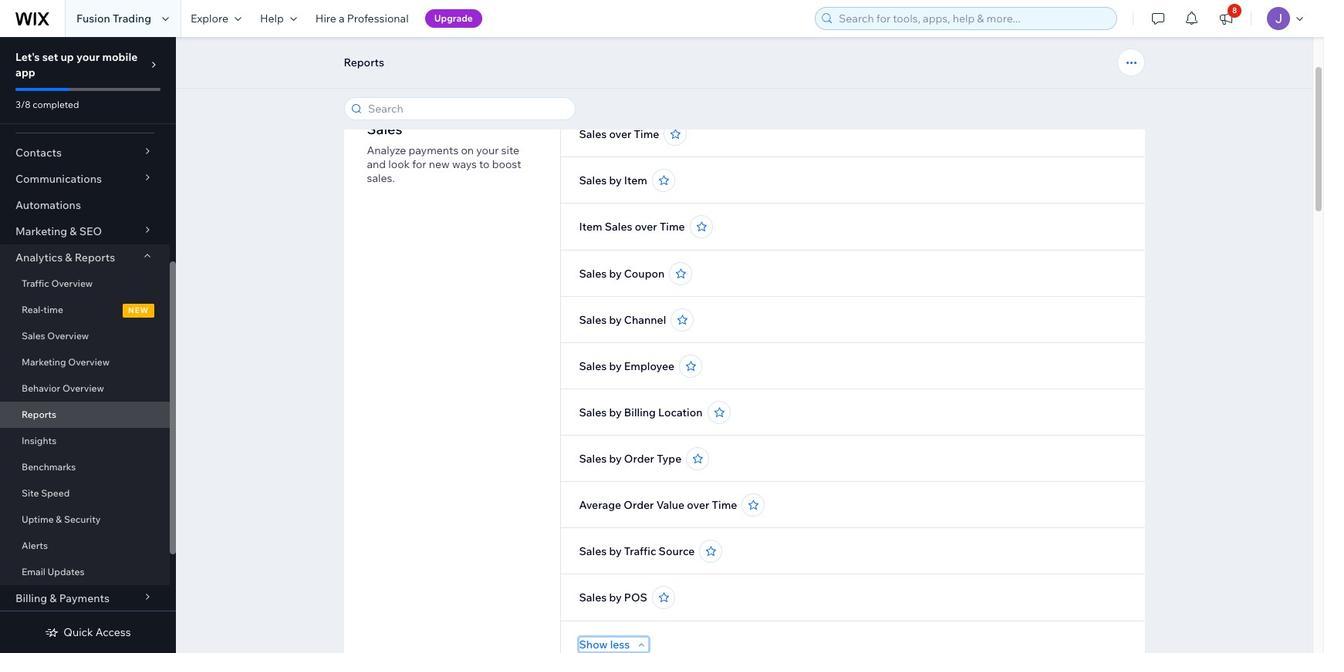 Task type: locate. For each thing, give the bounding box(es) containing it.
real-time
[[22, 304, 63, 316]]

sales by pos
[[579, 591, 648, 605]]

communications button
[[0, 166, 170, 192]]

a
[[339, 12, 345, 25]]

1 vertical spatial over
[[635, 220, 658, 234]]

email
[[22, 567, 45, 578]]

by down sales by employee
[[609, 406, 622, 420]]

by for channel
[[609, 313, 622, 327]]

marketing overview link
[[0, 350, 170, 376]]

automations
[[15, 198, 81, 212]]

by up sales by pos
[[609, 545, 622, 559]]

by for traffic
[[609, 545, 622, 559]]

hire a professional link
[[306, 0, 418, 37]]

order left type at the bottom of page
[[624, 452, 655, 466]]

0 vertical spatial order
[[624, 452, 655, 466]]

sales for sales by coupon
[[579, 267, 607, 281]]

billing down email
[[15, 592, 47, 606]]

order left value
[[624, 499, 654, 513]]

2 vertical spatial time
[[712, 499, 738, 513]]

uptime & security
[[22, 514, 101, 526]]

sales down real-
[[22, 330, 45, 342]]

coupon
[[624, 267, 665, 281]]

& for uptime
[[56, 514, 62, 526]]

your right on
[[477, 144, 499, 157]]

& for billing
[[50, 592, 57, 606]]

by left the 'channel'
[[609, 313, 622, 327]]

0 horizontal spatial item
[[579, 220, 603, 234]]

1 horizontal spatial reports
[[75, 251, 115, 265]]

location
[[659, 406, 703, 420]]

1 vertical spatial order
[[624, 499, 654, 513]]

communications
[[15, 172, 102, 186]]

speed
[[41, 488, 70, 500]]

1 vertical spatial item
[[579, 220, 603, 234]]

marketing up "behavior"
[[22, 357, 66, 368]]

sales by employee
[[579, 360, 675, 374]]

overview inside "link"
[[62, 383, 104, 395]]

0 vertical spatial traffic
[[22, 278, 49, 290]]

reports down seo
[[75, 251, 115, 265]]

8
[[1233, 5, 1238, 15]]

seo
[[79, 225, 102, 239]]

2 vertical spatial reports
[[22, 409, 56, 421]]

benchmarks
[[22, 462, 76, 473]]

sales up sales by item
[[579, 127, 607, 141]]

sales.
[[367, 171, 395, 185]]

payments
[[59, 592, 110, 606]]

3/8
[[15, 99, 31, 110]]

explore
[[191, 12, 228, 25]]

1 vertical spatial marketing
[[22, 357, 66, 368]]

sales analyze payments on your site and look for new ways to boost sales.
[[367, 120, 522, 185]]

over right value
[[687, 499, 710, 513]]

5 by from the top
[[609, 406, 622, 420]]

marketing
[[15, 225, 67, 239], [22, 357, 66, 368]]

by left 'coupon' in the top of the page
[[609, 267, 622, 281]]

Search for tools, apps, help & more... field
[[835, 8, 1113, 29]]

sales for sales by billing location
[[579, 406, 607, 420]]

source
[[659, 545, 695, 559]]

your
[[76, 50, 100, 64], [477, 144, 499, 157]]

sales for sales over time
[[579, 127, 607, 141]]

1 horizontal spatial your
[[477, 144, 499, 157]]

& inside marketing & seo dropdown button
[[70, 225, 77, 239]]

& inside analytics & reports "popup button"
[[65, 251, 72, 265]]

ways
[[452, 157, 477, 171]]

over up sales by item
[[609, 127, 632, 141]]

sales
[[367, 120, 403, 138], [579, 127, 607, 141], [579, 174, 607, 188], [605, 220, 633, 234], [579, 267, 607, 281], [579, 313, 607, 327], [22, 330, 45, 342], [579, 360, 607, 374], [579, 406, 607, 420], [579, 452, 607, 466], [579, 545, 607, 559], [579, 591, 607, 605]]

overview down sales overview link
[[68, 357, 110, 368]]

item
[[624, 174, 648, 188], [579, 220, 603, 234]]

& inside billing & payments popup button
[[50, 592, 57, 606]]

by for item
[[609, 174, 622, 188]]

let's
[[15, 50, 40, 64]]

traffic down analytics
[[22, 278, 49, 290]]

automations link
[[0, 192, 170, 218]]

marketing inside "marketing overview" link
[[22, 357, 66, 368]]

& left seo
[[70, 225, 77, 239]]

0 vertical spatial billing
[[624, 406, 656, 420]]

sales down sales by employee
[[579, 406, 607, 420]]

sales down sales over time
[[579, 174, 607, 188]]

1 by from the top
[[609, 174, 622, 188]]

overview for behavior overview
[[62, 383, 104, 395]]

by for order
[[609, 452, 622, 466]]

marketing for marketing & seo
[[15, 225, 67, 239]]

overview down "analytics & reports"
[[51, 278, 93, 290]]

1 order from the top
[[624, 452, 655, 466]]

0 vertical spatial marketing
[[15, 225, 67, 239]]

& right uptime
[[56, 514, 62, 526]]

by for employee
[[609, 360, 622, 374]]

app
[[15, 66, 35, 80]]

sales inside the "sales analyze payments on your site and look for new ways to boost sales."
[[367, 120, 403, 138]]

reports inside button
[[344, 56, 384, 69]]

0 vertical spatial reports
[[344, 56, 384, 69]]

time up sales by item
[[634, 127, 660, 141]]

& inside 'uptime & security' link
[[56, 514, 62, 526]]

reports down hire a professional 'link'
[[344, 56, 384, 69]]

over
[[609, 127, 632, 141], [635, 220, 658, 234], [687, 499, 710, 513]]

by left pos
[[609, 591, 622, 605]]

overview for sales overview
[[47, 330, 89, 342]]

overview up marketing overview at the bottom
[[47, 330, 89, 342]]

1 horizontal spatial item
[[624, 174, 648, 188]]

fusion trading
[[76, 12, 151, 25]]

reports for reports link
[[22, 409, 56, 421]]

by
[[609, 174, 622, 188], [609, 267, 622, 281], [609, 313, 622, 327], [609, 360, 622, 374], [609, 406, 622, 420], [609, 452, 622, 466], [609, 545, 622, 559], [609, 591, 622, 605]]

contacts button
[[0, 140, 170, 166]]

sales for sales by order type
[[579, 452, 607, 466]]

sales up average on the bottom left
[[579, 452, 607, 466]]

sales for sales analyze payments on your site and look for new ways to boost sales.
[[367, 120, 403, 138]]

sales left 'coupon' in the top of the page
[[579, 267, 607, 281]]

item down sales by item
[[579, 220, 603, 234]]

sales left pos
[[579, 591, 607, 605]]

email updates link
[[0, 560, 170, 586]]

less
[[610, 638, 630, 652]]

sales for sales by traffic source
[[579, 545, 607, 559]]

0 vertical spatial your
[[76, 50, 100, 64]]

billing
[[624, 406, 656, 420], [15, 592, 47, 606]]

0 horizontal spatial billing
[[15, 592, 47, 606]]

sales down average on the bottom left
[[579, 545, 607, 559]]

0 horizontal spatial reports
[[22, 409, 56, 421]]

overview
[[51, 278, 93, 290], [47, 330, 89, 342], [68, 357, 110, 368], [62, 383, 104, 395]]

pos
[[624, 591, 648, 605]]

1 vertical spatial billing
[[15, 592, 47, 606]]

6 by from the top
[[609, 452, 622, 466]]

time right value
[[712, 499, 738, 513]]

channel
[[624, 313, 666, 327]]

reports up insights
[[22, 409, 56, 421]]

1 vertical spatial reports
[[75, 251, 115, 265]]

marketing inside marketing & seo dropdown button
[[15, 225, 67, 239]]

marketing up analytics
[[15, 225, 67, 239]]

traffic overview
[[22, 278, 93, 290]]

traffic overview link
[[0, 271, 170, 297]]

0 horizontal spatial traffic
[[22, 278, 49, 290]]

1 horizontal spatial traffic
[[624, 545, 657, 559]]

1 horizontal spatial over
[[635, 220, 658, 234]]

by up average on the bottom left
[[609, 452, 622, 466]]

0 horizontal spatial over
[[609, 127, 632, 141]]

2 horizontal spatial reports
[[344, 56, 384, 69]]

sales inside sales overview link
[[22, 330, 45, 342]]

on
[[461, 144, 474, 157]]

& down the 'email updates'
[[50, 592, 57, 606]]

sales down sales by item
[[605, 220, 633, 234]]

value
[[657, 499, 685, 513]]

2 vertical spatial over
[[687, 499, 710, 513]]

reports
[[344, 56, 384, 69], [75, 251, 115, 265], [22, 409, 56, 421]]

show less button
[[579, 638, 649, 652]]

analytics & reports button
[[0, 245, 170, 271]]

uptime
[[22, 514, 54, 526]]

site
[[22, 488, 39, 500]]

sales over time
[[579, 127, 660, 141]]

Search field
[[363, 98, 570, 120]]

7 by from the top
[[609, 545, 622, 559]]

your right up
[[76, 50, 100, 64]]

sales by coupon
[[579, 267, 665, 281]]

sales up 'analyze'
[[367, 120, 403, 138]]

& down marketing & seo
[[65, 251, 72, 265]]

2 order from the top
[[624, 499, 654, 513]]

sales left the 'channel'
[[579, 313, 607, 327]]

sales by traffic source
[[579, 545, 695, 559]]

average
[[579, 499, 622, 513]]

1 horizontal spatial billing
[[624, 406, 656, 420]]

sales for sales by employee
[[579, 360, 607, 374]]

payments
[[409, 144, 459, 157]]

sales down sales by channel
[[579, 360, 607, 374]]

your inside the "sales analyze payments on your site and look for new ways to boost sales."
[[477, 144, 499, 157]]

1 vertical spatial time
[[660, 220, 685, 234]]

new
[[128, 306, 149, 316]]

by left employee at bottom
[[609, 360, 622, 374]]

over up 'coupon' in the top of the page
[[635, 220, 658, 234]]

analytics & reports
[[15, 251, 115, 265]]

by for pos
[[609, 591, 622, 605]]

4 by from the top
[[609, 360, 622, 374]]

&
[[70, 225, 77, 239], [65, 251, 72, 265], [56, 514, 62, 526], [50, 592, 57, 606]]

for
[[412, 157, 427, 171]]

3 by from the top
[[609, 313, 622, 327]]

0 horizontal spatial your
[[76, 50, 100, 64]]

item up item sales over time
[[624, 174, 648, 188]]

overview down "marketing overview" link
[[62, 383, 104, 395]]

time up 'coupon' in the top of the page
[[660, 220, 685, 234]]

site speed link
[[0, 481, 170, 507]]

employee
[[624, 360, 675, 374]]

billing left location
[[624, 406, 656, 420]]

8 by from the top
[[609, 591, 622, 605]]

2 by from the top
[[609, 267, 622, 281]]

traffic left source
[[624, 545, 657, 559]]

time
[[634, 127, 660, 141], [660, 220, 685, 234], [712, 499, 738, 513]]

overview for marketing overview
[[68, 357, 110, 368]]

reports link
[[0, 402, 170, 428]]

0 vertical spatial over
[[609, 127, 632, 141]]

& for analytics
[[65, 251, 72, 265]]

1 vertical spatial your
[[477, 144, 499, 157]]

by down sales over time
[[609, 174, 622, 188]]

analytics
[[15, 251, 63, 265]]



Task type: vqa. For each thing, say whether or not it's contained in the screenshot.
"saved"
no



Task type: describe. For each thing, give the bounding box(es) containing it.
sales by item
[[579, 174, 648, 188]]

type
[[657, 452, 682, 466]]

billing inside popup button
[[15, 592, 47, 606]]

sales by order type
[[579, 452, 682, 466]]

let's set up your mobile app
[[15, 50, 138, 80]]

3/8 completed
[[15, 99, 79, 110]]

quick access
[[64, 626, 131, 640]]

help button
[[251, 0, 306, 37]]

look
[[389, 157, 410, 171]]

quick access button
[[45, 626, 131, 640]]

trading
[[113, 12, 151, 25]]

to
[[479, 157, 490, 171]]

overview for traffic overview
[[51, 278, 93, 290]]

traffic inside the traffic overview link
[[22, 278, 49, 290]]

behavior overview link
[[0, 376, 170, 402]]

show
[[579, 638, 608, 652]]

sales for sales by item
[[579, 174, 607, 188]]

sales overview
[[22, 330, 89, 342]]

boost
[[492, 157, 522, 171]]

new
[[429, 157, 450, 171]]

by for billing
[[609, 406, 622, 420]]

marketing & seo
[[15, 225, 102, 239]]

reports inside "popup button"
[[75, 251, 115, 265]]

your inside let's set up your mobile app
[[76, 50, 100, 64]]

analyze
[[367, 144, 406, 157]]

behavior overview
[[22, 383, 104, 395]]

behavior
[[22, 383, 60, 395]]

contacts
[[15, 146, 62, 160]]

insights link
[[0, 428, 170, 455]]

2 horizontal spatial over
[[687, 499, 710, 513]]

sales by billing location
[[579, 406, 703, 420]]

alerts link
[[0, 533, 170, 560]]

& for marketing
[[70, 225, 77, 239]]

site
[[501, 144, 520, 157]]

fusion
[[76, 12, 110, 25]]

professional
[[347, 12, 409, 25]]

access
[[96, 626, 131, 640]]

0 vertical spatial time
[[634, 127, 660, 141]]

benchmarks link
[[0, 455, 170, 481]]

set
[[42, 50, 58, 64]]

item sales over time
[[579, 220, 685, 234]]

time
[[43, 304, 63, 316]]

alerts
[[22, 540, 48, 552]]

billing & payments
[[15, 592, 110, 606]]

insights
[[22, 435, 57, 447]]

average order value over time
[[579, 499, 738, 513]]

and
[[367, 157, 386, 171]]

site speed
[[22, 488, 70, 500]]

uptime & security link
[[0, 507, 170, 533]]

sidebar element
[[0, 37, 176, 654]]

quick
[[64, 626, 93, 640]]

sales by channel
[[579, 313, 666, 327]]

sales overview link
[[0, 323, 170, 350]]

sales for sales by channel
[[579, 313, 607, 327]]

marketing overview
[[22, 357, 110, 368]]

updates
[[48, 567, 85, 578]]

upgrade button
[[425, 9, 482, 28]]

sales for sales by pos
[[579, 591, 607, 605]]

reports for reports button in the left top of the page
[[344, 56, 384, 69]]

1 vertical spatial traffic
[[624, 545, 657, 559]]

completed
[[33, 99, 79, 110]]

by for coupon
[[609, 267, 622, 281]]

security
[[64, 514, 101, 526]]

show less
[[579, 638, 630, 652]]

marketing for marketing overview
[[22, 357, 66, 368]]

reports button
[[336, 51, 392, 74]]

real-
[[22, 304, 43, 316]]

0 vertical spatial item
[[624, 174, 648, 188]]

8 button
[[1210, 0, 1244, 37]]

hire a professional
[[316, 12, 409, 25]]

mobile
[[102, 50, 138, 64]]

up
[[61, 50, 74, 64]]

help
[[260, 12, 284, 25]]

billing & payments button
[[0, 586, 170, 612]]

email updates
[[22, 567, 85, 578]]

sales for sales overview
[[22, 330, 45, 342]]



